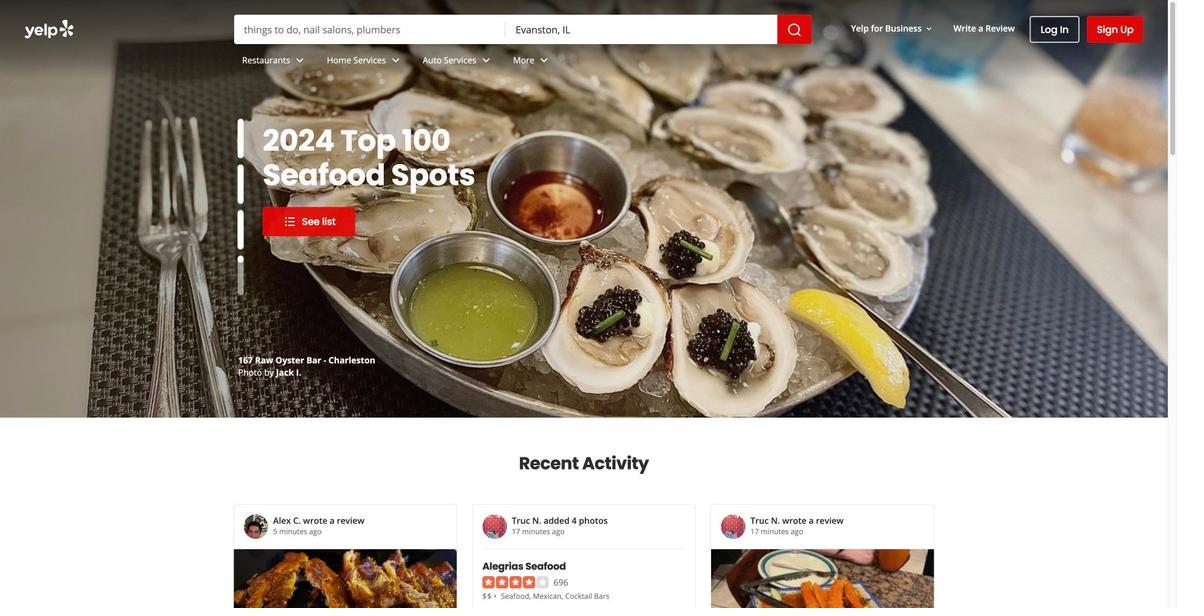 Task type: locate. For each thing, give the bounding box(es) containing it.
0 vertical spatial select slide image
[[238, 119, 244, 158]]

2 none field from the left
[[506, 15, 777, 44]]

None search field
[[234, 15, 812, 44]]

1 none field from the left
[[234, 15, 506, 44]]

1 vertical spatial select slide image
[[238, 165, 244, 204]]

address, neighborhood, city, state or zip search field
[[506, 15, 777, 44]]

1 horizontal spatial 24 chevron down v2 image
[[388, 53, 403, 68]]

categories element
[[501, 591, 609, 602]]

None field
[[234, 15, 506, 44], [506, 15, 777, 44]]

1 select slide image from the top
[[238, 119, 244, 158]]

0 horizontal spatial 24 chevron down v2 image
[[293, 53, 307, 68]]

None search field
[[0, 0, 1168, 80]]

photo of truc n. image
[[482, 515, 507, 540], [721, 515, 746, 540]]

2 horizontal spatial 24 chevron down v2 image
[[479, 53, 494, 68]]

photo of alex c. image
[[244, 515, 268, 540]]

24 chevron down v2 image
[[537, 53, 552, 68]]

16 chevron down v2 image
[[924, 24, 934, 34]]

none field things to do, nail salons, plumbers
[[234, 15, 506, 44]]

2 vertical spatial select slide image
[[238, 210, 244, 250]]

0 horizontal spatial photo of truc n. image
[[482, 515, 507, 540]]

1 horizontal spatial photo of truc n. image
[[721, 515, 746, 540]]

24 search v2 image
[[282, 180, 297, 195]]

24 chevron down v2 image
[[293, 53, 307, 68], [388, 53, 403, 68], [479, 53, 494, 68]]

2 select slide image from the top
[[238, 165, 244, 204]]

select slide image
[[238, 119, 244, 158], [238, 165, 244, 204], [238, 210, 244, 250]]



Task type: describe. For each thing, give the bounding box(es) containing it.
1 24 chevron down v2 image from the left
[[293, 53, 307, 68]]

things to do, nail salons, plumbers search field
[[234, 15, 506, 44]]

2 photo of truc n. image from the left
[[721, 515, 746, 540]]

none field address, neighborhood, city, state or zip
[[506, 15, 777, 44]]

2 24 chevron down v2 image from the left
[[388, 53, 403, 68]]

explore recent activity section section
[[233, 419, 935, 609]]

24 list v2 image
[[282, 215, 297, 229]]

3.8 star rating image
[[482, 577, 549, 589]]

3 24 chevron down v2 image from the left
[[479, 53, 494, 68]]

search image
[[787, 23, 802, 37]]

3 select slide image from the top
[[238, 210, 244, 250]]

1 photo of truc n. image from the left
[[482, 515, 507, 540]]

business categories element
[[232, 44, 1143, 80]]



Task type: vqa. For each thing, say whether or not it's contained in the screenshot.
the Yelp for Business
no



